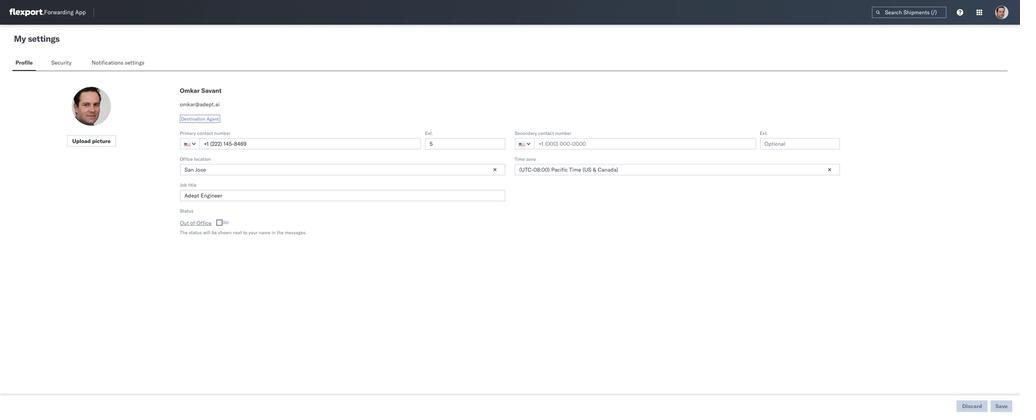 Task type: locate. For each thing, give the bounding box(es) containing it.
destination
[[181, 116, 205, 122]]

0 horizontal spatial contact
[[197, 130, 213, 136]]

united states text field down the secondary
[[515, 138, 535, 150]]

1 horizontal spatial contact
[[538, 130, 554, 136]]

settings right notifications
[[125, 59, 145, 66]]

0 horizontal spatial number
[[214, 130, 230, 136]]

(UTC-08:00) Pacific Time (US & Canada) text field
[[515, 164, 840, 176]]

number down "agent"
[[214, 130, 230, 136]]

office left the 'location'
[[180, 156, 193, 162]]

1 vertical spatial office
[[197, 220, 212, 227]]

office
[[180, 156, 193, 162], [197, 220, 212, 227]]

2 contact from the left
[[538, 130, 554, 136]]

2 united states text field from the left
[[515, 138, 535, 150]]

United States text field
[[180, 138, 200, 150], [515, 138, 535, 150]]

in
[[272, 230, 276, 236]]

1 vertical spatial settings
[[125, 59, 145, 66]]

1 contact from the left
[[197, 130, 213, 136]]

Search Shipments (/) text field
[[872, 7, 947, 18]]

of
[[190, 220, 195, 227]]

out
[[180, 220, 189, 227]]

1 ext. from the left
[[425, 130, 433, 136]]

1 horizontal spatial number
[[555, 130, 571, 136]]

1 horizontal spatial settings
[[125, 59, 145, 66]]

1 united states text field from the left
[[180, 138, 200, 150]]

office location
[[180, 156, 211, 162]]

united states text field down primary
[[180, 138, 200, 150]]

contact for secondary
[[538, 130, 554, 136]]

your
[[249, 230, 258, 236]]

settings right the my
[[28, 33, 60, 44]]

1 horizontal spatial office
[[197, 220, 212, 227]]

number right the secondary
[[555, 130, 571, 136]]

to
[[243, 230, 247, 236]]

office up will
[[197, 220, 212, 227]]

upload picture button
[[67, 135, 116, 147]]

2 number from the left
[[555, 130, 571, 136]]

united states text field for secondary
[[515, 138, 535, 150]]

contact for primary
[[197, 130, 213, 136]]

ext. for secondary contact number
[[760, 130, 768, 136]]

ext. up optional telephone field
[[760, 130, 768, 136]]

Job title text field
[[180, 190, 505, 202]]

notifications settings
[[92, 59, 145, 66]]

profile
[[15, 59, 33, 66]]

contact right the secondary
[[538, 130, 554, 136]]

0 vertical spatial office
[[180, 156, 193, 162]]

security
[[51, 59, 72, 66]]

1 number from the left
[[214, 130, 230, 136]]

1 horizontal spatial ext.
[[760, 130, 768, 136]]

contact down destination agent
[[197, 130, 213, 136]]

name
[[259, 230, 270, 236]]

+1 (000) 000-0000 telephone field
[[199, 138, 421, 150]]

status
[[180, 208, 193, 214]]

time
[[515, 156, 525, 162]]

Optional telephone field
[[425, 138, 505, 150]]

2 ext. from the left
[[760, 130, 768, 136]]

the status will be shown next to your name in the messages.
[[180, 230, 307, 236]]

1 horizontal spatial united states text field
[[515, 138, 535, 150]]

ext. for primary contact number
[[425, 130, 433, 136]]

0 horizontal spatial office
[[180, 156, 193, 162]]

settings for my settings
[[28, 33, 60, 44]]

contact
[[197, 130, 213, 136], [538, 130, 554, 136]]

ext.
[[425, 130, 433, 136], [760, 130, 768, 136]]

settings inside button
[[125, 59, 145, 66]]

settings
[[28, 33, 60, 44], [125, 59, 145, 66]]

ext. up optional phone field
[[425, 130, 433, 136]]

secondary
[[515, 130, 537, 136]]

0 horizontal spatial united states text field
[[180, 138, 200, 150]]

0 horizontal spatial ext.
[[425, 130, 433, 136]]

status
[[189, 230, 202, 236]]

agent
[[207, 116, 219, 122]]

will
[[203, 230, 210, 236]]

primary contact number
[[180, 130, 230, 136]]

upload
[[72, 138, 91, 145]]

number
[[214, 130, 230, 136], [555, 130, 571, 136]]

omkar
[[180, 87, 200, 94]]

forwarding app link
[[9, 9, 86, 16]]

None checkbox
[[218, 221, 229, 224]]

0 vertical spatial settings
[[28, 33, 60, 44]]

united states text field for primary
[[180, 138, 200, 150]]

0 horizontal spatial settings
[[28, 33, 60, 44]]



Task type: vqa. For each thing, say whether or not it's contained in the screenshot.
Buyer
no



Task type: describe. For each thing, give the bounding box(es) containing it.
profile button
[[12, 56, 36, 71]]

job
[[180, 182, 187, 188]]

messages.
[[285, 230, 307, 236]]

San Jose text field
[[180, 164, 505, 176]]

+1 (000) 000-0000 telephone field
[[534, 138, 756, 150]]

primary
[[180, 130, 196, 136]]

time zone
[[515, 156, 536, 162]]

job title
[[180, 182, 196, 188]]

Optional telephone field
[[760, 138, 840, 150]]

flexport. image
[[9, 9, 44, 16]]

forwarding
[[44, 9, 74, 16]]

title
[[188, 182, 196, 188]]

security button
[[48, 56, 76, 71]]

omkar savant
[[180, 87, 222, 94]]

picture
[[92, 138, 111, 145]]

number for secondary contact number
[[555, 130, 571, 136]]

settings for notifications settings
[[125, 59, 145, 66]]

number for primary contact number
[[214, 130, 230, 136]]

app
[[75, 9, 86, 16]]

notifications settings button
[[89, 56, 151, 71]]

the
[[277, 230, 284, 236]]

destination agent
[[181, 116, 219, 122]]

secondary contact number
[[515, 130, 571, 136]]

savant
[[201, 87, 222, 94]]

notifications
[[92, 59, 123, 66]]

be
[[212, 230, 217, 236]]

my
[[14, 33, 26, 44]]

my settings
[[14, 33, 60, 44]]

zone
[[526, 156, 536, 162]]

omkar@adept.ai
[[180, 101, 220, 108]]

shown
[[218, 230, 232, 236]]

upload picture
[[72, 138, 111, 145]]

location
[[194, 156, 211, 162]]

out of office
[[180, 220, 212, 227]]

next
[[233, 230, 242, 236]]

forwarding app
[[44, 9, 86, 16]]

the
[[180, 230, 188, 236]]



